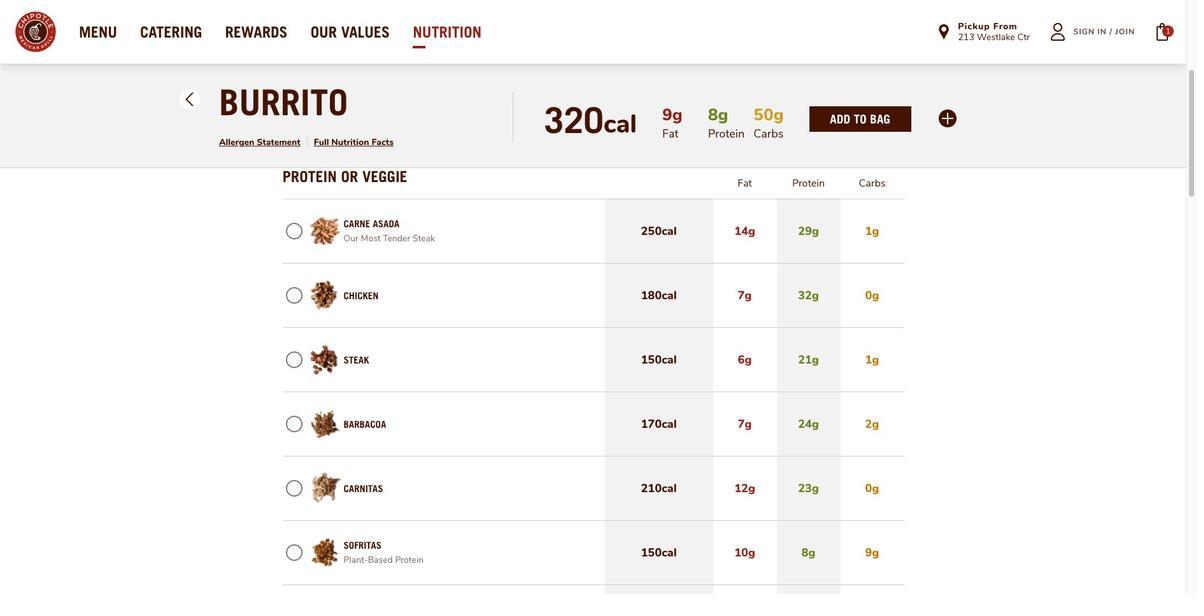 Task type: vqa. For each thing, say whether or not it's contained in the screenshot.


Task type: describe. For each thing, give the bounding box(es) containing it.
deselect ingredient group image for 210cal
[[286, 480, 302, 497]]

sign in image
[[1043, 17, 1073, 47]]

0g definition for 32g
[[840, 264, 904, 327]]

protein inside sofritas plant-based protein
[[395, 554, 424, 566]]

0 vertical spatial 9g definition
[[662, 104, 683, 126]]

chicken
[[344, 290, 379, 301]]

0 horizontal spatial 8g definition
[[708, 104, 728, 126]]

10g
[[735, 545, 755, 561]]

deselect ingredient group image for 6g
[[286, 352, 302, 368]]

included ingredient
[[282, 20, 425, 38]]

full
[[314, 136, 329, 148]]

tortilla
[[321, 78, 357, 90]]

213 westlake ctr link
[[958, 31, 1030, 44]]

nutrition link
[[413, 23, 482, 41]]

burrito
[[219, 81, 348, 124]]

allergen statement
[[219, 136, 301, 148]]

carnitas
[[344, 483, 383, 494]]

1 horizontal spatial 8g
[[802, 545, 816, 561]]

catering
[[140, 23, 202, 41]]

tender
[[383, 232, 410, 245]]

fat
[[738, 176, 752, 190]]

two
[[361, 148, 388, 161]]

0g for 32g
[[865, 288, 879, 303]]

1 image
[[185, 99, 193, 106]]

in
[[1098, 26, 1107, 38]]

6g definition
[[713, 328, 777, 392]]

or
[[341, 168, 358, 185]]

21g
[[798, 352, 819, 368]]

deselect ingredient group image for 180cal
[[286, 287, 302, 304]]

10g definition
[[713, 521, 777, 585]]

1g definition for 29g
[[840, 199, 904, 263]]

cal
[[604, 107, 637, 141]]

menu link
[[79, 23, 117, 41]]

9g for the top the 9g definition
[[662, 104, 683, 126]]

our values link
[[311, 23, 390, 41]]

23g
[[798, 481, 819, 496]]

carbs
[[859, 176, 886, 190]]

150cal definition for 10g
[[605, 521, 713, 585]]

sign in / join
[[1073, 26, 1135, 38]]

add to bag image
[[1147, 17, 1178, 47]]

deselect ingredient group image for 10g
[[286, 545, 302, 561]]

pickup from 213 westlake ctr
[[958, 21, 1030, 44]]

250cal definition
[[605, 199, 713, 263]]

12g definition
[[713, 457, 777, 520]]

carne asada our most tender steak
[[344, 218, 435, 245]]

210cal
[[641, 481, 677, 496]]

2 image
[[185, 92, 193, 100]]

values
[[341, 23, 390, 41]]

32g
[[798, 288, 819, 303]]

from
[[994, 21, 1018, 33]]

50g
[[754, 104, 784, 126]]

21g definition
[[777, 328, 840, 392]]

24g
[[798, 417, 819, 432]]

2g
[[865, 417, 879, 432]]

1
[[1166, 26, 1171, 37]]

1 horizontal spatial 8g definition
[[777, 521, 840, 585]]

join
[[1115, 26, 1135, 38]]

0g definition for 23g
[[840, 457, 904, 520]]

170cal
[[641, 417, 677, 432]]

7g for 32g
[[738, 288, 752, 303]]

32g definition
[[777, 264, 840, 327]]

150cal for 6g
[[641, 352, 677, 368]]

0g for 23g
[[865, 481, 879, 496]]

asada
[[373, 218, 399, 229]]

pickup
[[958, 21, 990, 33]]

150cal definition for 6g
[[605, 328, 713, 392]]

7g definition for 24g
[[713, 392, 777, 456]]

1 vertical spatial 9g definition
[[840, 521, 904, 585]]

rewards link
[[225, 23, 288, 41]]

ingredient
[[350, 20, 425, 38]]

full nutrition facts
[[314, 136, 394, 148]]

chipotle mexican grill image
[[15, 11, 56, 52]]

toggle group image
[[893, 161, 903, 171]]

1g definition for 21g
[[840, 328, 904, 392]]



Task type: locate. For each thing, give the bounding box(es) containing it.
allergen statement link
[[219, 136, 301, 148]]

1 150cal from the top
[[641, 352, 677, 368]]

150cal definition
[[605, 328, 713, 392], [605, 521, 713, 585]]

0 vertical spatial 7g definition
[[713, 264, 777, 327]]

choose
[[282, 148, 330, 161]]

protein up 29g definition
[[792, 176, 825, 190]]

7g definition left 32g
[[713, 264, 777, 327]]

nutrition
[[331, 136, 369, 148]]

1 vertical spatial 0g definition
[[840, 457, 904, 520]]

deselect ingredient group image
[[286, 352, 302, 368], [286, 545, 302, 561]]

protein or veggie
[[282, 168, 407, 185]]

cal definition
[[604, 107, 637, 141]]

1 horizontal spatial steak
[[413, 232, 435, 245]]

choose any two
[[282, 148, 388, 161]]

0 vertical spatial 0g
[[865, 288, 879, 303]]

2 deselect ingredient group image from the top
[[286, 545, 302, 561]]

29g
[[798, 224, 819, 239]]

0 horizontal spatial 9g
[[662, 104, 683, 126]]

our
[[311, 23, 337, 41]]

sofritas plant-based protein
[[344, 540, 424, 566]]

9g definition
[[662, 104, 683, 126], [840, 521, 904, 585]]

1g for 29g
[[865, 224, 879, 239]]

320 definition
[[544, 99, 604, 141]]

9g for bottom the 9g definition
[[865, 545, 879, 561]]

29g definition
[[777, 199, 840, 263]]

250cal
[[641, 224, 677, 239]]

0 vertical spatial deselect ingredient group image
[[286, 352, 302, 368]]

7g left the 24g in the right bottom of the page
[[738, 417, 752, 432]]

1 deselect ingredient group image from the top
[[286, 223, 302, 240]]

2 0g definition from the top
[[840, 457, 904, 520]]

sofritas
[[344, 540, 382, 551]]

0g definition
[[840, 264, 904, 327], [840, 457, 904, 520]]

rewards
[[225, 23, 288, 41]]

1g definition
[[840, 199, 904, 263], [840, 328, 904, 392]]

0 vertical spatial 8g
[[708, 104, 728, 126]]

1 vertical spatial 8g definition
[[777, 521, 840, 585]]

4 deselect ingredient group image from the top
[[286, 480, 302, 497]]

1 vertical spatial 9g
[[865, 545, 879, 561]]

1 7g from the top
[[738, 288, 752, 303]]

8g
[[708, 104, 728, 126], [802, 545, 816, 561]]

carne
[[344, 218, 370, 229]]

add
[[830, 111, 850, 126]]

find a chipotle image
[[936, 24, 952, 39]]

0 vertical spatial 1g
[[865, 224, 879, 239]]

320 cal
[[544, 99, 637, 141]]

protein right based
[[395, 554, 424, 566]]

2 deselect ingredient group image from the top
[[286, 287, 302, 304]]

/
[[1110, 26, 1113, 38]]

0 vertical spatial 0g definition
[[840, 264, 904, 327]]

2g definition
[[840, 392, 904, 456]]

1 vertical spatial 8g
[[802, 545, 816, 561]]

1 vertical spatial 1g definition
[[840, 328, 904, 392]]

0 horizontal spatial protein
[[395, 554, 424, 566]]

plant-
[[344, 554, 368, 566]]

0 vertical spatial 9g
[[662, 104, 683, 126]]

2 1g definition from the top
[[840, 328, 904, 392]]

sign
[[1073, 26, 1095, 38]]

1 7g definition from the top
[[713, 264, 777, 327]]

0g
[[865, 288, 879, 303], [865, 481, 879, 496]]

0 vertical spatial 150cal definition
[[605, 328, 713, 392]]

add to bag
[[830, 111, 891, 126]]

deselect ingredient group image for 250cal
[[286, 223, 302, 240]]

to
[[854, 111, 867, 126]]

veggie
[[362, 168, 407, 185]]

included
[[282, 20, 345, 38]]

0 vertical spatial 1g definition
[[840, 199, 904, 263]]

3 deselect ingredient group image from the top
[[286, 416, 302, 433]]

steak inside carne asada our most tender steak
[[413, 232, 435, 245]]

7g definition for 32g
[[713, 264, 777, 327]]

23g definition
[[777, 457, 840, 520]]

9g
[[662, 104, 683, 126], [865, 545, 879, 561]]

protein
[[282, 168, 337, 185]]

1 vertical spatial 150cal
[[641, 545, 677, 561]]

180cal definition
[[605, 264, 713, 327]]

12g
[[735, 481, 755, 496]]

2 7g from the top
[[738, 417, 752, 432]]

1 horizontal spatial 9g
[[865, 545, 879, 561]]

1 horizontal spatial protein
[[792, 176, 825, 190]]

menu
[[79, 23, 117, 41]]

0 vertical spatial protein
[[792, 176, 825, 190]]

180cal
[[641, 288, 677, 303]]

2 150cal from the top
[[641, 545, 677, 561]]

7g left 32g
[[738, 288, 752, 303]]

allergen
[[219, 136, 254, 148]]

150cal
[[641, 352, 677, 368], [641, 545, 677, 561]]

0 vertical spatial steak
[[413, 232, 435, 245]]

westlake
[[977, 31, 1015, 44]]

7g definition left the 24g in the right bottom of the page
[[713, 392, 777, 456]]

1g
[[865, 224, 879, 239], [865, 352, 879, 368]]

protein
[[792, 176, 825, 190], [395, 554, 424, 566]]

statement
[[257, 136, 301, 148]]

our values
[[311, 23, 390, 41]]

1 0g from the top
[[865, 288, 879, 303]]

150cal for 10g
[[641, 545, 677, 561]]

add to bag button
[[830, 111, 891, 126]]

0 vertical spatial 8g definition
[[708, 104, 728, 126]]

any
[[334, 148, 357, 161]]

1 vertical spatial 0g
[[865, 481, 879, 496]]

our
[[344, 232, 359, 245]]

based
[[368, 554, 393, 566]]

0 horizontal spatial 8g
[[708, 104, 728, 126]]

0 horizontal spatial steak
[[344, 354, 369, 366]]

1 vertical spatial deselect ingredient group image
[[286, 545, 302, 561]]

1 deselect ingredient group image from the top
[[286, 352, 302, 368]]

full nutrition facts link
[[314, 136, 394, 148]]

50g definition
[[754, 104, 784, 126]]

0 vertical spatial 7g
[[738, 288, 752, 303]]

barbacoa
[[344, 418, 386, 430]]

6g
[[738, 352, 752, 368]]

pickup from link
[[958, 21, 1030, 33]]

definition
[[605, 52, 713, 116], [713, 52, 777, 116], [777, 52, 840, 116], [840, 52, 904, 116], [605, 585, 713, 594], [713, 585, 777, 594], [777, 585, 840, 594], [840, 585, 904, 594]]

deselect ingredient group image
[[286, 223, 302, 240], [286, 287, 302, 304], [286, 416, 302, 433], [286, 480, 302, 497]]

8g definition
[[708, 104, 728, 126], [777, 521, 840, 585]]

catering link
[[140, 23, 202, 41]]

2 1g from the top
[[865, 352, 879, 368]]

1 0g definition from the top
[[840, 264, 904, 327]]

1 1g definition from the top
[[840, 199, 904, 263]]

7g for 24g
[[738, 417, 752, 432]]

facts
[[372, 136, 394, 148]]

bag
[[870, 111, 891, 126]]

1 vertical spatial 1g
[[865, 352, 879, 368]]

9g inside definition
[[865, 545, 879, 561]]

1 150cal definition from the top
[[605, 328, 713, 392]]

1 vertical spatial 7g
[[738, 417, 752, 432]]

213
[[958, 31, 975, 44]]

1g for 21g
[[865, 352, 879, 368]]

1 vertical spatial 7g definition
[[713, 392, 777, 456]]

210cal definition
[[605, 457, 713, 520]]

most
[[361, 232, 381, 245]]

steak
[[413, 232, 435, 245], [344, 354, 369, 366]]

1 vertical spatial 150cal definition
[[605, 521, 713, 585]]

7g definition
[[713, 264, 777, 327], [713, 392, 777, 456]]

ctr
[[1018, 31, 1030, 44]]

1 vertical spatial steak
[[344, 354, 369, 366]]

170cal definition
[[605, 392, 713, 456]]

1 vertical spatial protein
[[395, 554, 424, 566]]

deselect ingredient group image for 170cal
[[286, 416, 302, 433]]

320
[[544, 99, 604, 141]]

14g
[[735, 224, 755, 239]]

2 150cal definition from the top
[[605, 521, 713, 585]]

sign in / join heading
[[1073, 26, 1135, 38]]

7g
[[738, 288, 752, 303], [738, 417, 752, 432]]

nutrition
[[413, 23, 482, 41]]

14g definition
[[713, 199, 777, 263]]

2 0g from the top
[[865, 481, 879, 496]]

1 1g from the top
[[865, 224, 879, 239]]

2 7g definition from the top
[[713, 392, 777, 456]]

1 horizontal spatial 9g definition
[[840, 521, 904, 585]]

0 vertical spatial 150cal
[[641, 352, 677, 368]]

24g definition
[[777, 392, 840, 456]]

0 horizontal spatial 9g definition
[[662, 104, 683, 126]]



